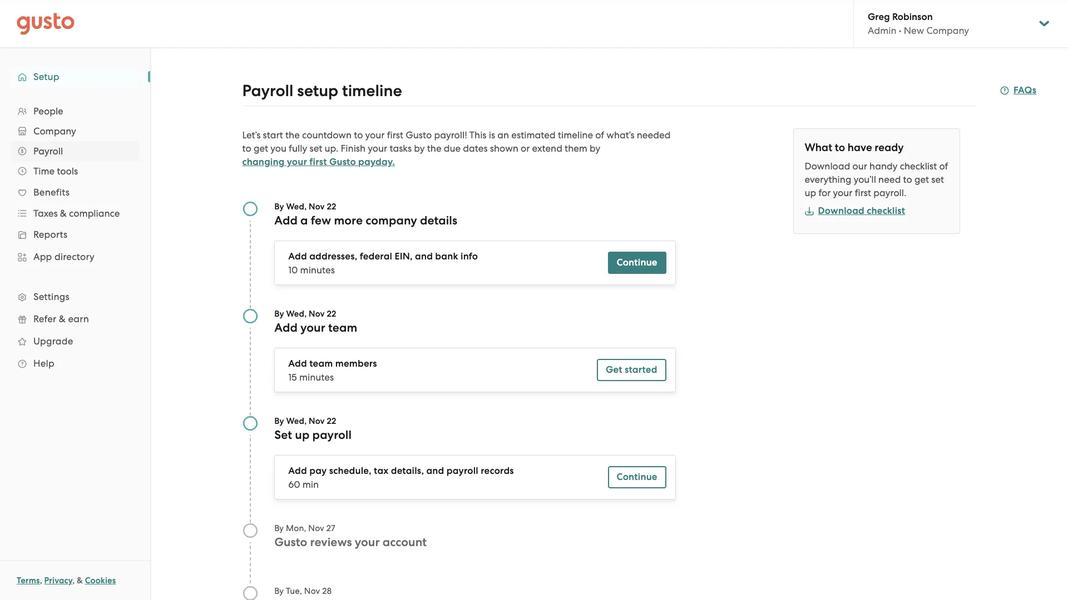 Task type: vqa. For each thing, say whether or not it's contained in the screenshot.
rightmost by
yes



Task type: describe. For each thing, give the bounding box(es) containing it.
gusto inside by mon, nov 27 gusto reviews your account
[[274, 536, 307, 550]]

needed
[[637, 130, 671, 141]]

add addresses, federal ein, and bank info 10 minutes
[[288, 251, 478, 276]]

by wed, nov 22 add a few more company details
[[274, 202, 457, 228]]

app directory
[[33, 251, 95, 263]]

to inside download our handy checklist of everything you'll need to get set up for your first payroll.
[[903, 174, 912, 185]]

and inside add pay schedule, tax details, and payroll records 60 min
[[426, 466, 444, 477]]

dates
[[463, 143, 488, 154]]

add inside by wed, nov 22 add a few more company details
[[274, 214, 298, 228]]

by for add your team
[[274, 309, 284, 319]]

2 by from the left
[[590, 143, 601, 154]]

our
[[853, 161, 867, 172]]

what to have ready
[[805, 141, 904, 154]]

by tue, nov 28
[[274, 587, 332, 597]]

up inside by wed, nov 22 set up payroll
[[295, 428, 310, 443]]

minutes inside the add addresses, federal ein, and bank info 10 minutes
[[300, 265, 335, 276]]

first for changing
[[309, 156, 327, 168]]

checklist inside download our handy checklist of everything you'll need to get set up for your first payroll.
[[900, 161, 937, 172]]

payroll!
[[434, 130, 467, 141]]

team inside by wed, nov 22 add your team
[[328, 321, 357, 335]]

by wed, nov 22 set up payroll
[[274, 417, 352, 443]]

settings link
[[11, 287, 139, 307]]

set
[[274, 428, 292, 443]]

people
[[33, 106, 63, 117]]

your inside let's start the countdown to your first gusto payroll! this is an estimated                     timeline of what's needed to get you fully set up.
[[365, 130, 385, 141]]

refer & earn
[[33, 314, 89, 325]]

continue for 2nd 'continue' button
[[617, 472, 657, 483]]

22 for team
[[327, 309, 336, 319]]

records
[[481, 466, 514, 477]]

by wed, nov 22 add your team
[[274, 309, 357, 335]]

fully
[[289, 143, 307, 154]]

terms link
[[17, 576, 40, 586]]

faqs button
[[1000, 84, 1037, 97]]

payroll.
[[874, 187, 907, 199]]

& for compliance
[[60, 208, 67, 219]]

2 continue button from the top
[[608, 467, 666, 489]]

them
[[565, 143, 587, 154]]

handy
[[870, 161, 898, 172]]

add team members 15 minutes
[[288, 358, 377, 383]]

gusto navigation element
[[0, 48, 150, 393]]

countdown
[[302, 130, 352, 141]]

by for set up payroll
[[274, 417, 284, 427]]

up inside download our handy checklist of everything you'll need to get set up for your first payroll.
[[805, 187, 816, 199]]

nov for your
[[309, 309, 325, 319]]

timeline inside let's start the countdown to your first gusto payroll! this is an estimated                     timeline of what's needed to get you fully set up.
[[558, 130, 593, 141]]

gusto inside let's start the countdown to your first gusto payroll! this is an estimated                     timeline of what's needed to get you fully set up.
[[406, 130, 432, 141]]

10
[[288, 265, 298, 276]]

setup link
[[11, 67, 139, 87]]

wed, for up
[[286, 417, 307, 427]]

time tools
[[33, 166, 78, 177]]

download our handy checklist of everything you'll need to get set up for your first payroll.
[[805, 161, 948, 199]]

to up finish on the left top
[[354, 130, 363, 141]]

get started button
[[597, 359, 666, 382]]

pay
[[309, 466, 327, 477]]

bank
[[435, 251, 458, 263]]

greg
[[868, 11, 890, 23]]

terms , privacy , & cookies
[[17, 576, 116, 586]]

greg robinson admin • new company
[[868, 11, 969, 36]]

home image
[[17, 13, 75, 35]]

of inside download our handy checklist of everything you'll need to get set up for your first payroll.
[[939, 161, 948, 172]]

nov for a
[[309, 202, 325, 212]]

terms
[[17, 576, 40, 586]]

refer
[[33, 314, 56, 325]]

circle blank image for by mon, nov 27 gusto reviews your account
[[242, 524, 258, 539]]

download for download checklist
[[818, 205, 865, 217]]

your inside download our handy checklist of everything you'll need to get set up for your first payroll.
[[833, 187, 853, 199]]

by for add a few more company details
[[274, 202, 284, 212]]

up.
[[325, 143, 338, 154]]

upgrade link
[[11, 332, 139, 352]]

have
[[848, 141, 872, 154]]

set inside download our handy checklist of everything you'll need to get set up for your first payroll.
[[931, 174, 944, 185]]

wed, for your
[[286, 309, 307, 319]]

28
[[322, 587, 332, 597]]

directory
[[54, 251, 95, 263]]

or
[[521, 143, 530, 154]]

this
[[469, 130, 487, 141]]

new
[[904, 25, 924, 36]]

benefits link
[[11, 182, 139, 203]]

a
[[300, 214, 308, 228]]

setup
[[297, 81, 338, 101]]

download checklist
[[818, 205, 905, 217]]

wed, for a
[[286, 202, 307, 212]]

payday.
[[358, 156, 395, 168]]

details,
[[391, 466, 424, 477]]

info
[[461, 251, 478, 263]]

need
[[879, 174, 901, 185]]

and inside the add addresses, federal ein, and bank info 10 minutes
[[415, 251, 433, 263]]

2 vertical spatial &
[[77, 576, 83, 586]]

by mon, nov 27 gusto reviews your account
[[274, 524, 427, 550]]

1 vertical spatial checklist
[[867, 205, 905, 217]]

by for gusto reviews your account
[[274, 524, 284, 534]]

nov for reviews
[[308, 524, 324, 534]]

what
[[805, 141, 832, 154]]

team inside the add team members 15 minutes
[[309, 358, 333, 370]]

to left the have
[[835, 141, 845, 154]]

you'll
[[854, 174, 876, 185]]

your inside by mon, nov 27 gusto reviews your account
[[355, 536, 380, 550]]

add pay schedule, tax details, and payroll records 60 min
[[288, 466, 514, 491]]

federal
[[360, 251, 392, 263]]

list containing people
[[0, 101, 150, 375]]

taxes & compliance
[[33, 208, 120, 219]]

company inside 'dropdown button'
[[33, 126, 76, 137]]

earn
[[68, 314, 89, 325]]

set inside let's start the countdown to your first gusto payroll! this is an estimated                     timeline of what's needed to get you fully set up.
[[310, 143, 322, 154]]

app directory link
[[11, 247, 139, 267]]

22 for payroll
[[327, 417, 336, 427]]

to down let's
[[242, 143, 251, 154]]



Task type: locate. For each thing, give the bounding box(es) containing it.
& inside dropdown button
[[60, 208, 67, 219]]

2 circle blank image from the top
[[242, 586, 258, 601]]

your down fully
[[287, 156, 307, 168]]

add inside add pay schedule, tax details, and payroll records 60 min
[[288, 466, 307, 477]]

get up changing
[[254, 143, 268, 154]]

0 horizontal spatial ,
[[40, 576, 42, 586]]

payroll left records at the left bottom of page
[[447, 466, 478, 477]]

add for your
[[288, 358, 307, 370]]

0 vertical spatial first
[[387, 130, 403, 141]]

payroll for payroll
[[33, 146, 63, 157]]

0 vertical spatial up
[[805, 187, 816, 199]]

0 horizontal spatial timeline
[[342, 81, 402, 101]]

2 by from the top
[[274, 309, 284, 319]]

& for earn
[[59, 314, 66, 325]]

, left cookies button
[[72, 576, 75, 586]]

company inside "greg robinson admin • new company"
[[927, 25, 969, 36]]

ready
[[875, 141, 904, 154]]

payroll inside payroll dropdown button
[[33, 146, 63, 157]]

15
[[288, 372, 297, 383]]

2 horizontal spatial first
[[855, 187, 871, 199]]

nov
[[309, 202, 325, 212], [309, 309, 325, 319], [309, 417, 325, 427], [308, 524, 324, 534], [304, 587, 320, 597]]

1 circle blank image from the top
[[242, 524, 258, 539]]

27
[[326, 524, 335, 534]]

by inside by wed, nov 22 add a few more company details
[[274, 202, 284, 212]]

compliance
[[69, 208, 120, 219]]

gusto inside finish your tasks by the due dates shown or extend them by changing your first gusto payday.
[[329, 156, 356, 168]]

payroll
[[312, 428, 352, 443], [447, 466, 478, 477]]

details
[[420, 214, 457, 228]]

0 vertical spatial and
[[415, 251, 433, 263]]

& left cookies button
[[77, 576, 83, 586]]

1 vertical spatial continue
[[617, 472, 657, 483]]

1 continue button from the top
[[608, 252, 666, 274]]

start
[[263, 130, 283, 141]]

members
[[335, 358, 377, 370]]

to
[[354, 130, 363, 141], [835, 141, 845, 154], [242, 143, 251, 154], [903, 174, 912, 185]]

0 vertical spatial &
[[60, 208, 67, 219]]

you
[[270, 143, 286, 154]]

and right details,
[[426, 466, 444, 477]]

estimated
[[511, 130, 556, 141]]

0 horizontal spatial of
[[595, 130, 604, 141]]

1 horizontal spatial up
[[805, 187, 816, 199]]

•
[[899, 25, 902, 36]]

& right taxes
[[60, 208, 67, 219]]

1 horizontal spatial the
[[427, 143, 442, 154]]

1 vertical spatial the
[[427, 143, 442, 154]]

22 inside by wed, nov 22 set up payroll
[[327, 417, 336, 427]]

22 for few
[[327, 202, 336, 212]]

4 by from the top
[[274, 524, 284, 534]]

your up finish on the left top
[[365, 130, 385, 141]]

0 vertical spatial 22
[[327, 202, 336, 212]]

your up the add team members 15 minutes
[[300, 321, 325, 335]]

2 continue from the top
[[617, 472, 657, 483]]

by
[[274, 202, 284, 212], [274, 309, 284, 319], [274, 417, 284, 427], [274, 524, 284, 534], [274, 587, 284, 597]]

tools
[[57, 166, 78, 177]]

0 horizontal spatial company
[[33, 126, 76, 137]]

let's
[[242, 130, 261, 141]]

0 horizontal spatial payroll
[[312, 428, 352, 443]]

22
[[327, 202, 336, 212], [327, 309, 336, 319], [327, 417, 336, 427]]

22 down the add team members 15 minutes
[[327, 417, 336, 427]]

reviews
[[310, 536, 352, 550]]

download checklist link
[[805, 205, 905, 217]]

timeline
[[342, 81, 402, 101], [558, 130, 593, 141]]

wed, inside by wed, nov 22 add your team
[[286, 309, 307, 319]]

1 vertical spatial payroll
[[33, 146, 63, 157]]

first
[[387, 130, 403, 141], [309, 156, 327, 168], [855, 187, 871, 199]]

1 horizontal spatial payroll
[[447, 466, 478, 477]]

what's
[[607, 130, 635, 141]]

timeline right setup
[[342, 81, 402, 101]]

robinson
[[892, 11, 933, 23]]

0 horizontal spatial first
[[309, 156, 327, 168]]

of
[[595, 130, 604, 141], [939, 161, 948, 172]]

, left privacy "link"
[[40, 576, 42, 586]]

0 vertical spatial gusto
[[406, 130, 432, 141]]

0 horizontal spatial by
[[414, 143, 425, 154]]

payroll up "start"
[[242, 81, 293, 101]]

1 by from the top
[[274, 202, 284, 212]]

0 vertical spatial payroll
[[312, 428, 352, 443]]

first for for
[[855, 187, 871, 199]]

your right for
[[833, 187, 853, 199]]

taxes
[[33, 208, 58, 219]]

payroll up pay
[[312, 428, 352, 443]]

1 vertical spatial and
[[426, 466, 444, 477]]

1 vertical spatial wed,
[[286, 309, 307, 319]]

wed, inside by wed, nov 22 add a few more company details
[[286, 202, 307, 212]]

ein,
[[395, 251, 413, 263]]

help link
[[11, 354, 139, 374]]

1 , from the left
[[40, 576, 42, 586]]

add inside the add team members 15 minutes
[[288, 358, 307, 370]]

1 vertical spatial up
[[295, 428, 310, 443]]

60
[[288, 480, 300, 491]]

set right need
[[931, 174, 944, 185]]

0 vertical spatial the
[[285, 130, 300, 141]]

minutes right 15
[[299, 372, 334, 383]]

help
[[33, 358, 54, 369]]

0 vertical spatial set
[[310, 143, 322, 154]]

2 wed, from the top
[[286, 309, 307, 319]]

get started
[[606, 364, 657, 376]]

1 by from the left
[[414, 143, 425, 154]]

first down "up." in the top of the page
[[309, 156, 327, 168]]

payroll inside add pay schedule, tax details, and payroll records 60 min
[[447, 466, 478, 477]]

set up changing your first gusto payday. button
[[310, 143, 322, 154]]

0 vertical spatial checklist
[[900, 161, 937, 172]]

gusto up finish your tasks by the due dates shown or extend them by changing your first gusto payday.
[[406, 130, 432, 141]]

1 vertical spatial download
[[818, 205, 865, 217]]

1 vertical spatial company
[[33, 126, 76, 137]]

time
[[33, 166, 55, 177]]

22 up few
[[327, 202, 336, 212]]

tax
[[374, 466, 389, 477]]

0 vertical spatial minutes
[[300, 265, 335, 276]]

the left due
[[427, 143, 442, 154]]

continue for 2nd 'continue' button from the bottom of the page
[[617, 257, 657, 269]]

1 vertical spatial team
[[309, 358, 333, 370]]

22 inside by wed, nov 22 add your team
[[327, 309, 336, 319]]

benefits
[[33, 187, 70, 198]]

minutes down addresses, on the left of page
[[300, 265, 335, 276]]

nov inside by wed, nov 22 set up payroll
[[309, 417, 325, 427]]

setup
[[33, 71, 59, 82]]

minutes
[[300, 265, 335, 276], [299, 372, 334, 383]]

checklist down payroll.
[[867, 205, 905, 217]]

cookies button
[[85, 575, 116, 588]]

add inside the add addresses, federal ein, and bank info 10 minutes
[[288, 251, 307, 263]]

1 vertical spatial minutes
[[299, 372, 334, 383]]

tue,
[[286, 587, 302, 597]]

3 22 from the top
[[327, 417, 336, 427]]

company
[[927, 25, 969, 36], [33, 126, 76, 137]]

1 vertical spatial get
[[915, 174, 929, 185]]

2 vertical spatial gusto
[[274, 536, 307, 550]]

payroll setup timeline
[[242, 81, 402, 101]]

22 inside by wed, nov 22 add a few more company details
[[327, 202, 336, 212]]

company right new
[[927, 25, 969, 36]]

0 horizontal spatial payroll
[[33, 146, 63, 157]]

0 vertical spatial timeline
[[342, 81, 402, 101]]

0 horizontal spatial gusto
[[274, 536, 307, 550]]

first inside let's start the countdown to your first gusto payroll! this is an estimated                     timeline of what's needed to get you fully set up.
[[387, 130, 403, 141]]

0 vertical spatial get
[[254, 143, 268, 154]]

1 vertical spatial &
[[59, 314, 66, 325]]

extend
[[532, 143, 562, 154]]

reports link
[[11, 225, 139, 245]]

and
[[415, 251, 433, 263], [426, 466, 444, 477]]

circle blank image left mon,
[[242, 524, 258, 539]]

0 horizontal spatial set
[[310, 143, 322, 154]]

wed, down "10"
[[286, 309, 307, 319]]

2 horizontal spatial gusto
[[406, 130, 432, 141]]

0 vertical spatial of
[[595, 130, 604, 141]]

minutes inside the add team members 15 minutes
[[299, 372, 334, 383]]

continue button
[[608, 252, 666, 274], [608, 467, 666, 489]]

1 horizontal spatial payroll
[[242, 81, 293, 101]]

0 vertical spatial company
[[927, 25, 969, 36]]

payroll for and
[[447, 466, 478, 477]]

company button
[[11, 121, 139, 141]]

2 22 from the top
[[327, 309, 336, 319]]

the inside finish your tasks by the due dates shown or extend them by changing your first gusto payday.
[[427, 143, 442, 154]]

min
[[303, 480, 319, 491]]

1 wed, from the top
[[286, 202, 307, 212]]

get
[[606, 364, 622, 376]]

up left for
[[805, 187, 816, 199]]

by right them
[[590, 143, 601, 154]]

checklist
[[900, 161, 937, 172], [867, 205, 905, 217]]

circle blank image left 'tue,'
[[242, 586, 258, 601]]

1 horizontal spatial by
[[590, 143, 601, 154]]

0 vertical spatial continue
[[617, 257, 657, 269]]

payroll button
[[11, 141, 139, 161]]

team left members
[[309, 358, 333, 370]]

by right tasks on the left of the page
[[414, 143, 425, 154]]

gusto down finish on the left top
[[329, 156, 356, 168]]

nov inside by wed, nov 22 add your team
[[309, 309, 325, 319]]

1 vertical spatial circle blank image
[[242, 586, 258, 601]]

due
[[444, 143, 461, 154]]

tasks
[[390, 143, 412, 154]]

1 horizontal spatial ,
[[72, 576, 75, 586]]

circle blank image
[[242, 524, 258, 539], [242, 586, 258, 601]]

0 vertical spatial wed,
[[286, 202, 307, 212]]

up right set
[[295, 428, 310, 443]]

1 horizontal spatial timeline
[[558, 130, 593, 141]]

1 horizontal spatial company
[[927, 25, 969, 36]]

0 vertical spatial team
[[328, 321, 357, 335]]

more
[[334, 214, 363, 228]]

payroll up time at top
[[33, 146, 63, 157]]

add
[[274, 214, 298, 228], [288, 251, 307, 263], [274, 321, 298, 335], [288, 358, 307, 370], [288, 466, 307, 477]]

1 horizontal spatial set
[[931, 174, 944, 185]]

1 horizontal spatial first
[[387, 130, 403, 141]]

started
[[625, 364, 657, 376]]

1 horizontal spatial of
[[939, 161, 948, 172]]

2 vertical spatial 22
[[327, 417, 336, 427]]

1 horizontal spatial get
[[915, 174, 929, 185]]

first inside download our handy checklist of everything you'll need to get set up for your first payroll.
[[855, 187, 871, 199]]

taxes & compliance button
[[11, 204, 139, 224]]

add inside by wed, nov 22 add your team
[[274, 321, 298, 335]]

0 horizontal spatial the
[[285, 130, 300, 141]]

nov inside by mon, nov 27 gusto reviews your account
[[308, 524, 324, 534]]

add for up
[[288, 466, 307, 477]]

payroll inside by wed, nov 22 set up payroll
[[312, 428, 352, 443]]

0 vertical spatial download
[[805, 161, 850, 172]]

payroll for payroll setup timeline
[[242, 81, 293, 101]]

download up everything on the right top
[[805, 161, 850, 172]]

checklist up need
[[900, 161, 937, 172]]

wed, up set
[[286, 417, 307, 427]]

download down for
[[818, 205, 865, 217]]

& left earn
[[59, 314, 66, 325]]

22 up members
[[327, 309, 336, 319]]

account
[[383, 536, 427, 550]]

team up members
[[328, 321, 357, 335]]

upgrade
[[33, 336, 73, 347]]

3 wed, from the top
[[286, 417, 307, 427]]

1 vertical spatial payroll
[[447, 466, 478, 477]]

get inside download our handy checklist of everything you'll need to get set up for your first payroll.
[[915, 174, 929, 185]]

your right reviews
[[355, 536, 380, 550]]

the inside let's start the countdown to your first gusto payroll! this is an estimated                     timeline of what's needed to get you fully set up.
[[285, 130, 300, 141]]

1 vertical spatial timeline
[[558, 130, 593, 141]]

5 by from the top
[[274, 587, 284, 597]]

nov for up
[[309, 417, 325, 427]]

privacy link
[[44, 576, 72, 586]]

of inside let's start the countdown to your first gusto payroll! this is an estimated                     timeline of what's needed to get you fully set up.
[[595, 130, 604, 141]]

1 continue from the top
[[617, 257, 657, 269]]

0 vertical spatial circle blank image
[[242, 524, 258, 539]]

download for download our handy checklist of everything you'll need to get set up for your first payroll.
[[805, 161, 850, 172]]

1 vertical spatial continue button
[[608, 467, 666, 489]]

&
[[60, 208, 67, 219], [59, 314, 66, 325], [77, 576, 83, 586]]

nov inside by wed, nov 22 add a few more company details
[[309, 202, 325, 212]]

get inside let's start the countdown to your first gusto payroll! this is an estimated                     timeline of what's needed to get you fully set up.
[[254, 143, 268, 154]]

company down people
[[33, 126, 76, 137]]

list
[[0, 101, 150, 375]]

an
[[498, 130, 509, 141]]

wed, up a
[[286, 202, 307, 212]]

by inside by wed, nov 22 set up payroll
[[274, 417, 284, 427]]

payroll for up
[[312, 428, 352, 443]]

settings
[[33, 292, 69, 303]]

your inside by wed, nov 22 add your team
[[300, 321, 325, 335]]

by inside by wed, nov 22 add your team
[[274, 309, 284, 319]]

2 , from the left
[[72, 576, 75, 586]]

1 horizontal spatial gusto
[[329, 156, 356, 168]]

the up fully
[[285, 130, 300, 141]]

1 vertical spatial 22
[[327, 309, 336, 319]]

circle blank image for by tue, nov 28
[[242, 586, 258, 601]]

and right ein,
[[415, 251, 433, 263]]

by inside by mon, nov 27 gusto reviews your account
[[274, 524, 284, 534]]

1 vertical spatial first
[[309, 156, 327, 168]]

1 22 from the top
[[327, 202, 336, 212]]

0 horizontal spatial up
[[295, 428, 310, 443]]

changing
[[242, 156, 285, 168]]

by
[[414, 143, 425, 154], [590, 143, 601, 154]]

wed, inside by wed, nov 22 set up payroll
[[286, 417, 307, 427]]

2 vertical spatial wed,
[[286, 417, 307, 427]]

get right need
[[915, 174, 929, 185]]

1 vertical spatial set
[[931, 174, 944, 185]]

1 vertical spatial gusto
[[329, 156, 356, 168]]

your up payday.
[[368, 143, 387, 154]]

changing your first gusto payday. button
[[242, 156, 395, 169]]

first down you'll
[[855, 187, 871, 199]]

gusto
[[406, 130, 432, 141], [329, 156, 356, 168], [274, 536, 307, 550]]

first up tasks on the left of the page
[[387, 130, 403, 141]]

download inside download our handy checklist of everything you'll need to get set up for your first payroll.
[[805, 161, 850, 172]]

1 vertical spatial of
[[939, 161, 948, 172]]

add for a
[[288, 251, 307, 263]]

schedule,
[[329, 466, 372, 477]]

cookies
[[85, 576, 116, 586]]

to right need
[[903, 174, 912, 185]]

is
[[489, 130, 495, 141]]

timeline up them
[[558, 130, 593, 141]]

2 vertical spatial first
[[855, 187, 871, 199]]

your
[[365, 130, 385, 141], [368, 143, 387, 154], [287, 156, 307, 168], [833, 187, 853, 199], [300, 321, 325, 335], [355, 536, 380, 550]]

gusto down mon,
[[274, 536, 307, 550]]

company
[[366, 214, 417, 228]]

0 vertical spatial payroll
[[242, 81, 293, 101]]

time tools button
[[11, 161, 139, 181]]

the
[[285, 130, 300, 141], [427, 143, 442, 154]]

privacy
[[44, 576, 72, 586]]

0 vertical spatial continue button
[[608, 252, 666, 274]]

first inside finish your tasks by the due dates shown or extend them by changing your first gusto payday.
[[309, 156, 327, 168]]

0 horizontal spatial get
[[254, 143, 268, 154]]

3 by from the top
[[274, 417, 284, 427]]



